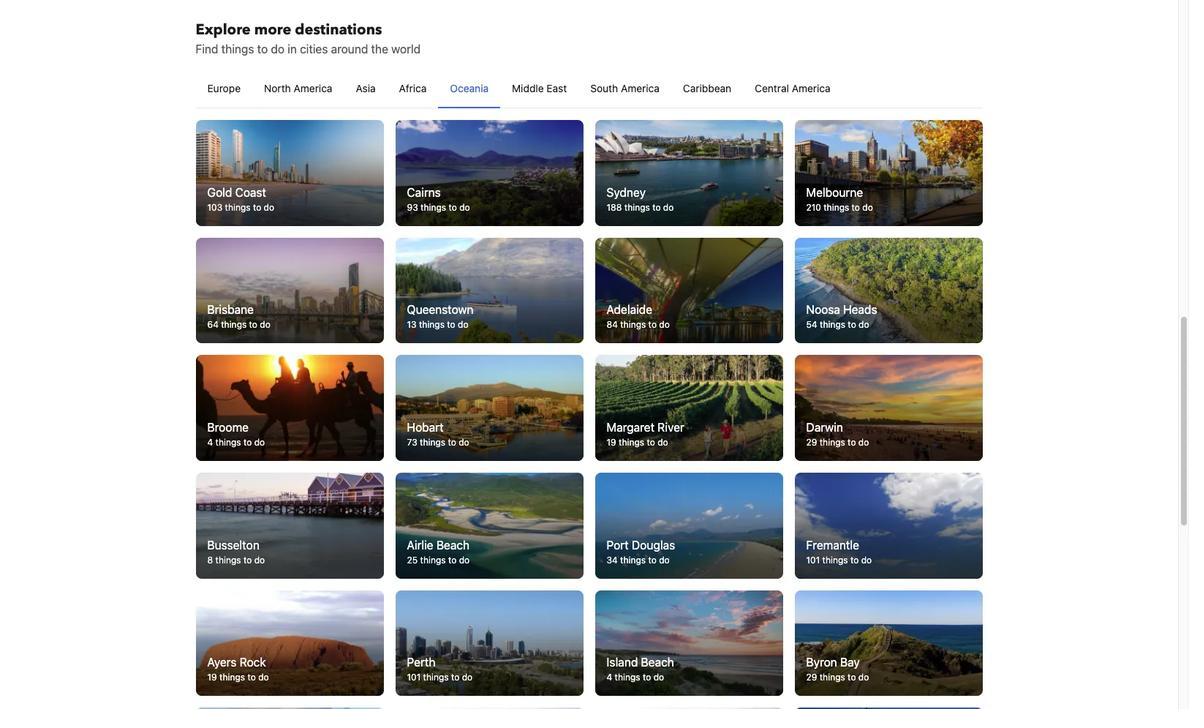 Task type: locate. For each thing, give the bounding box(es) containing it.
things down brisbane
[[221, 319, 247, 330]]

destinations
[[295, 20, 382, 40]]

0 horizontal spatial beach
[[437, 538, 470, 552]]

101 down fremantle
[[807, 555, 821, 566]]

queenstown
[[407, 303, 474, 316]]

things down the margaret
[[619, 437, 645, 448]]

port
[[607, 538, 629, 552]]

busselton 8 things to do
[[207, 538, 265, 566]]

1 vertical spatial 101
[[407, 672, 421, 683]]

101 inside the perth 101 things to do
[[407, 672, 421, 683]]

africa button
[[388, 70, 439, 108]]

2 horizontal spatial america
[[792, 82, 831, 95]]

4 down 'island'
[[607, 672, 613, 683]]

things down busselton
[[216, 555, 241, 566]]

port douglas image
[[595, 473, 783, 579]]

things inside 'hobart 73 things to do'
[[420, 437, 446, 448]]

1 vertical spatial 4
[[607, 672, 613, 683]]

do inside adelaide 84 things to do
[[660, 319, 670, 330]]

0 vertical spatial 4
[[207, 437, 213, 448]]

beach inside island beach 4 things to do
[[641, 656, 675, 669]]

tab list
[[196, 70, 983, 109]]

bay
[[841, 656, 860, 669]]

19 inside ayers rock 19 things to do
[[207, 672, 217, 683]]

things down ayers
[[220, 672, 245, 683]]

1 horizontal spatial 101
[[807, 555, 821, 566]]

1 vertical spatial 19
[[207, 672, 217, 683]]

things down airlie
[[420, 555, 446, 566]]

2 29 from the top
[[807, 672, 818, 683]]

29 down darwin
[[807, 437, 818, 448]]

margaret
[[607, 421, 655, 434]]

4
[[207, 437, 213, 448], [607, 672, 613, 683]]

river
[[658, 421, 685, 434]]

adelaide
[[607, 303, 653, 316]]

things down hobart
[[420, 437, 446, 448]]

do inside darwin 29 things to do
[[859, 437, 870, 448]]

things inside noosa heads 54 things to do
[[820, 319, 846, 330]]

1 vertical spatial 29
[[807, 672, 818, 683]]

things down sydney
[[625, 202, 650, 213]]

south america button
[[579, 70, 672, 108]]

do inside brisbane 64 things to do
[[260, 319, 271, 330]]

byron
[[807, 656, 838, 669]]

34
[[607, 555, 618, 566]]

0 vertical spatial beach
[[437, 538, 470, 552]]

73
[[407, 437, 418, 448]]

america right south
[[621, 82, 660, 95]]

america
[[294, 82, 333, 95], [621, 82, 660, 95], [792, 82, 831, 95]]

to inside airlie beach 25 things to do
[[449, 555, 457, 566]]

to inside port douglas 34 things to do
[[649, 555, 657, 566]]

things
[[222, 43, 254, 56], [225, 202, 251, 213], [421, 202, 446, 213], [625, 202, 650, 213], [824, 202, 850, 213], [221, 319, 247, 330], [419, 319, 445, 330], [621, 319, 646, 330], [820, 319, 846, 330], [216, 437, 241, 448], [420, 437, 446, 448], [619, 437, 645, 448], [820, 437, 846, 448], [216, 555, 241, 566], [420, 555, 446, 566], [621, 555, 646, 566], [823, 555, 849, 566], [220, 672, 245, 683], [423, 672, 449, 683], [615, 672, 641, 683], [820, 672, 846, 683]]

19 down ayers
[[207, 672, 217, 683]]

1 vertical spatial beach
[[641, 656, 675, 669]]

4 down broome
[[207, 437, 213, 448]]

queenstown 13 things to do
[[407, 303, 474, 330]]

0 vertical spatial 29
[[807, 437, 818, 448]]

0 vertical spatial 19
[[607, 437, 617, 448]]

cairns image
[[396, 120, 584, 226]]

101
[[807, 555, 821, 566], [407, 672, 421, 683]]

things down melbourne
[[824, 202, 850, 213]]

0 horizontal spatial 4
[[207, 437, 213, 448]]

93
[[407, 202, 418, 213]]

byron bay image
[[795, 590, 983, 696]]

heads
[[844, 303, 878, 316]]

broome image
[[196, 355, 384, 461]]

find
[[196, 43, 218, 56]]

to inside island beach 4 things to do
[[643, 672, 652, 683]]

sydney
[[607, 186, 646, 199]]

to inside broome 4 things to do
[[244, 437, 252, 448]]

island beach image
[[595, 590, 783, 696]]

to inside gold coast 103 things to do
[[253, 202, 261, 213]]

do inside explore more destinations find things to do in cities around the world
[[271, 43, 285, 56]]

1 29 from the top
[[807, 437, 818, 448]]

0 horizontal spatial america
[[294, 82, 333, 95]]

things down queenstown
[[419, 319, 445, 330]]

things inside ayers rock 19 things to do
[[220, 672, 245, 683]]

fremantle
[[807, 538, 860, 552]]

africa
[[399, 82, 427, 95]]

to inside noosa heads 54 things to do
[[848, 319, 857, 330]]

things down the noosa
[[820, 319, 846, 330]]

busselton
[[207, 538, 260, 552]]

island beach 4 things to do
[[607, 656, 675, 683]]

around
[[331, 43, 368, 56]]

airlie
[[407, 538, 434, 552]]

19 for ayers rock
[[207, 672, 217, 683]]

2 america from the left
[[621, 82, 660, 95]]

america right north
[[294, 82, 333, 95]]

things down perth
[[423, 672, 449, 683]]

cairns
[[407, 186, 441, 199]]

america right central
[[792, 82, 831, 95]]

broome 4 things to do
[[207, 421, 265, 448]]

do inside fremantle 101 things to do
[[862, 555, 872, 566]]

sydney image
[[595, 120, 783, 226]]

things inside airlie beach 25 things to do
[[420, 555, 446, 566]]

101 for fremantle
[[807, 555, 821, 566]]

29 inside darwin 29 things to do
[[807, 437, 818, 448]]

cairns 93 things to do
[[407, 186, 470, 213]]

19
[[607, 437, 617, 448], [207, 672, 217, 683]]

to inside 'hobart 73 things to do'
[[448, 437, 457, 448]]

beach
[[437, 538, 470, 552], [641, 656, 675, 669]]

explore more destinations find things to do in cities around the world
[[196, 20, 421, 56]]

adelaide 84 things to do
[[607, 303, 670, 330]]

188
[[607, 202, 622, 213]]

1 horizontal spatial beach
[[641, 656, 675, 669]]

things inside brisbane 64 things to do
[[221, 319, 247, 330]]

do inside noosa heads 54 things to do
[[859, 319, 870, 330]]

to inside explore more destinations find things to do in cities around the world
[[257, 43, 268, 56]]

0 horizontal spatial 101
[[407, 672, 421, 683]]

29 inside byron bay 29 things to do
[[807, 672, 818, 683]]

north america button
[[253, 70, 344, 108]]

13
[[407, 319, 417, 330]]

101 inside fremantle 101 things to do
[[807, 555, 821, 566]]

south america
[[591, 82, 660, 95]]

things inside margaret river 19 things to do
[[619, 437, 645, 448]]

1 horizontal spatial 4
[[607, 672, 613, 683]]

to inside the perth 101 things to do
[[451, 672, 460, 683]]

things down fremantle
[[823, 555, 849, 566]]

19 down the margaret
[[607, 437, 617, 448]]

perth image
[[396, 590, 584, 696]]

things right 34
[[621, 555, 646, 566]]

do inside queenstown 13 things to do
[[458, 319, 469, 330]]

tab list containing europe
[[196, 70, 983, 109]]

america for central america
[[792, 82, 831, 95]]

north
[[264, 82, 291, 95]]

0 vertical spatial 101
[[807, 555, 821, 566]]

things inside adelaide 84 things to do
[[621, 319, 646, 330]]

beach inside airlie beach 25 things to do
[[437, 538, 470, 552]]

beach right 'island'
[[641, 656, 675, 669]]

29 down the byron
[[807, 672, 818, 683]]

europe button
[[196, 70, 253, 108]]

island
[[607, 656, 638, 669]]

things down darwin
[[820, 437, 846, 448]]

adelaide image
[[595, 238, 783, 344]]

things down cairns
[[421, 202, 446, 213]]

beach right airlie
[[437, 538, 470, 552]]

101 down perth
[[407, 672, 421, 683]]

19 for margaret river
[[607, 437, 617, 448]]

fremantle image
[[795, 473, 983, 579]]

ayers rock image
[[196, 590, 384, 696]]

103
[[207, 202, 223, 213]]

darwin image
[[795, 355, 983, 461]]

do inside ayers rock 19 things to do
[[258, 672, 269, 683]]

to inside sydney 188 things to do
[[653, 202, 661, 213]]

margaret river 19 things to do
[[607, 421, 685, 448]]

things down broome
[[216, 437, 241, 448]]

things inside the perth 101 things to do
[[423, 672, 449, 683]]

east
[[547, 82, 567, 95]]

3 america from the left
[[792, 82, 831, 95]]

0 horizontal spatial 19
[[207, 672, 217, 683]]

things down "coast" on the left top of page
[[225, 202, 251, 213]]

things down the byron
[[820, 672, 846, 683]]

to inside busselton 8 things to do
[[244, 555, 252, 566]]

1 america from the left
[[294, 82, 333, 95]]

broome
[[207, 421, 249, 434]]

things down adelaide
[[621, 319, 646, 330]]

to inside melbourne 210 things to do
[[852, 202, 861, 213]]

do inside 'hobart 73 things to do'
[[459, 437, 470, 448]]

64
[[207, 319, 219, 330]]

to
[[257, 43, 268, 56], [253, 202, 261, 213], [449, 202, 457, 213], [653, 202, 661, 213], [852, 202, 861, 213], [249, 319, 258, 330], [447, 319, 456, 330], [649, 319, 657, 330], [848, 319, 857, 330], [244, 437, 252, 448], [448, 437, 457, 448], [647, 437, 656, 448], [848, 437, 857, 448], [244, 555, 252, 566], [449, 555, 457, 566], [649, 555, 657, 566], [851, 555, 859, 566], [248, 672, 256, 683], [451, 672, 460, 683], [643, 672, 652, 683], [848, 672, 857, 683]]

oceania
[[450, 82, 489, 95]]

things inside broome 4 things to do
[[216, 437, 241, 448]]

19 inside margaret river 19 things to do
[[607, 437, 617, 448]]

things down explore
[[222, 43, 254, 56]]

things inside melbourne 210 things to do
[[824, 202, 850, 213]]

do
[[271, 43, 285, 56], [264, 202, 274, 213], [460, 202, 470, 213], [664, 202, 674, 213], [863, 202, 874, 213], [260, 319, 271, 330], [458, 319, 469, 330], [660, 319, 670, 330], [859, 319, 870, 330], [254, 437, 265, 448], [459, 437, 470, 448], [658, 437, 669, 448], [859, 437, 870, 448], [254, 555, 265, 566], [459, 555, 470, 566], [660, 555, 670, 566], [862, 555, 872, 566], [258, 672, 269, 683], [462, 672, 473, 683], [654, 672, 665, 683], [859, 672, 870, 683]]

darwin
[[807, 421, 844, 434]]

1 horizontal spatial 19
[[607, 437, 617, 448]]

1 horizontal spatial america
[[621, 82, 660, 95]]

things down 'island'
[[615, 672, 641, 683]]

29
[[807, 437, 818, 448], [807, 672, 818, 683]]



Task type: vqa. For each thing, say whether or not it's contained in the screenshot.


Task type: describe. For each thing, give the bounding box(es) containing it.
hobart
[[407, 421, 444, 434]]

middle
[[512, 82, 544, 95]]

douglas
[[632, 538, 676, 552]]

to inside fremantle 101 things to do
[[851, 555, 859, 566]]

things inside port douglas 34 things to do
[[621, 555, 646, 566]]

to inside cairns 93 things to do
[[449, 202, 457, 213]]

central america
[[755, 82, 831, 95]]

25
[[407, 555, 418, 566]]

8
[[207, 555, 213, 566]]

queenstown image
[[396, 238, 584, 344]]

melbourne image
[[795, 120, 983, 226]]

to inside brisbane 64 things to do
[[249, 319, 258, 330]]

rock
[[240, 656, 266, 669]]

south
[[591, 82, 619, 95]]

middle east
[[512, 82, 567, 95]]

oceania button
[[439, 70, 501, 108]]

4 inside broome 4 things to do
[[207, 437, 213, 448]]

byron bay 29 things to do
[[807, 656, 870, 683]]

things inside queenstown 13 things to do
[[419, 319, 445, 330]]

port douglas 34 things to do
[[607, 538, 676, 566]]

brisbane 64 things to do
[[207, 303, 271, 330]]

sydney 188 things to do
[[607, 186, 674, 213]]

do inside port douglas 34 things to do
[[660, 555, 670, 566]]

do inside airlie beach 25 things to do
[[459, 555, 470, 566]]

perth 101 things to do
[[407, 656, 473, 683]]

do inside broome 4 things to do
[[254, 437, 265, 448]]

things inside island beach 4 things to do
[[615, 672, 641, 683]]

brisbane image
[[196, 238, 384, 344]]

margaret river image
[[595, 355, 783, 461]]

the
[[371, 43, 389, 56]]

america for south america
[[621, 82, 660, 95]]

middle east button
[[501, 70, 579, 108]]

airlie beach image
[[396, 473, 584, 579]]

gold coast 103 things to do
[[207, 186, 274, 213]]

america for north america
[[294, 82, 333, 95]]

things inside cairns 93 things to do
[[421, 202, 446, 213]]

4 inside island beach 4 things to do
[[607, 672, 613, 683]]

do inside sydney 188 things to do
[[664, 202, 674, 213]]

melbourne 210 things to do
[[807, 186, 874, 213]]

things inside busselton 8 things to do
[[216, 555, 241, 566]]

in
[[288, 43, 297, 56]]

to inside ayers rock 19 things to do
[[248, 672, 256, 683]]

airlie beach 25 things to do
[[407, 538, 470, 566]]

hobart image
[[396, 355, 584, 461]]

coast
[[235, 186, 266, 199]]

to inside darwin 29 things to do
[[848, 437, 857, 448]]

ayers
[[207, 656, 237, 669]]

north america
[[264, 82, 333, 95]]

melbourne
[[807, 186, 864, 199]]

to inside adelaide 84 things to do
[[649, 319, 657, 330]]

things inside byron bay 29 things to do
[[820, 672, 846, 683]]

things inside fremantle 101 things to do
[[823, 555, 849, 566]]

hobart 73 things to do
[[407, 421, 470, 448]]

caribbean
[[683, 82, 732, 95]]

brisbane
[[207, 303, 254, 316]]

54
[[807, 319, 818, 330]]

darwin 29 things to do
[[807, 421, 870, 448]]

world
[[392, 43, 421, 56]]

asia button
[[344, 70, 388, 108]]

to inside queenstown 13 things to do
[[447, 319, 456, 330]]

gold coast image
[[196, 120, 384, 226]]

84
[[607, 319, 618, 330]]

ayers rock 19 things to do
[[207, 656, 269, 683]]

noosa heads 54 things to do
[[807, 303, 878, 330]]

do inside byron bay 29 things to do
[[859, 672, 870, 683]]

things inside darwin 29 things to do
[[820, 437, 846, 448]]

do inside margaret river 19 things to do
[[658, 437, 669, 448]]

perth
[[407, 656, 436, 669]]

things inside gold coast 103 things to do
[[225, 202, 251, 213]]

do inside gold coast 103 things to do
[[264, 202, 274, 213]]

europe
[[207, 82, 241, 95]]

210
[[807, 202, 822, 213]]

do inside cairns 93 things to do
[[460, 202, 470, 213]]

explore
[[196, 20, 251, 40]]

do inside the perth 101 things to do
[[462, 672, 473, 683]]

busselton image
[[196, 473, 384, 579]]

beach for island beach
[[641, 656, 675, 669]]

noosa heads image
[[795, 238, 983, 344]]

to inside byron bay 29 things to do
[[848, 672, 857, 683]]

caribbean button
[[672, 70, 744, 108]]

noosa
[[807, 303, 841, 316]]

gold
[[207, 186, 232, 199]]

things inside explore more destinations find things to do in cities around the world
[[222, 43, 254, 56]]

central america button
[[744, 70, 843, 108]]

101 for perth
[[407, 672, 421, 683]]

more
[[254, 20, 292, 40]]

cities
[[300, 43, 328, 56]]

things inside sydney 188 things to do
[[625, 202, 650, 213]]

to inside margaret river 19 things to do
[[647, 437, 656, 448]]

fremantle 101 things to do
[[807, 538, 872, 566]]

do inside island beach 4 things to do
[[654, 672, 665, 683]]

central
[[755, 82, 790, 95]]

beach for airlie beach
[[437, 538, 470, 552]]

do inside melbourne 210 things to do
[[863, 202, 874, 213]]

asia
[[356, 82, 376, 95]]

do inside busselton 8 things to do
[[254, 555, 265, 566]]



